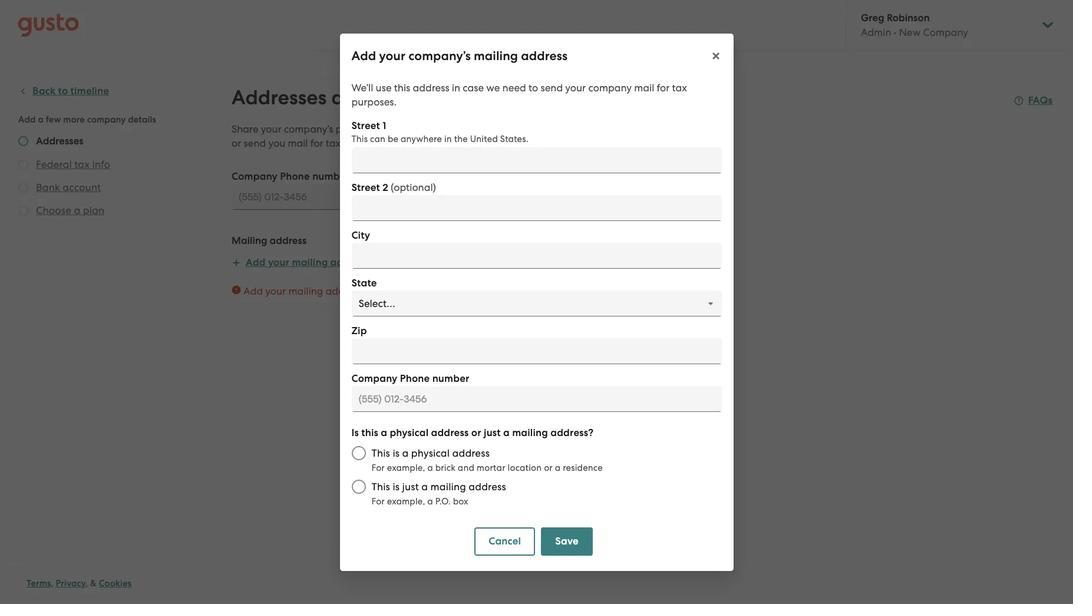 Task type: locate. For each thing, give the bounding box(es) containing it.
mail inside the we'll use this address in case we need to send your company mail for tax purposes.
[[634, 82, 655, 93]]

2 horizontal spatial or
[[544, 462, 553, 473]]

contact up 'street 1' field
[[558, 123, 594, 135]]

0 horizontal spatial for
[[311, 137, 323, 149]]

just up 'mortar'
[[484, 426, 501, 439]]

1 vertical spatial this
[[361, 426, 378, 439]]

1 horizontal spatial contact
[[558, 123, 594, 135]]

0 vertical spatial purposes.
[[352, 96, 397, 108]]

1 horizontal spatial company's
[[409, 48, 471, 63]]

1 horizontal spatial mail
[[634, 82, 655, 93]]

brick
[[435, 462, 456, 473]]

your
[[379, 48, 406, 63], [565, 82, 586, 93], [261, 123, 282, 135], [268, 256, 290, 269], [265, 285, 286, 297]]

in down the add your company's mailing address
[[452, 82, 460, 93]]

this left can
[[352, 134, 368, 144]]

address inside the we'll use this address in case we need to send your company mail for tax purposes.
[[413, 82, 450, 93]]

be
[[388, 134, 399, 144]]

0 horizontal spatial company
[[232, 170, 278, 183]]

0 horizontal spatial ,
[[51, 578, 54, 589]]

street
[[352, 119, 380, 132], [352, 181, 380, 194]]

p.o.
[[435, 496, 451, 507]]

this right is
[[361, 426, 378, 439]]

save for save
[[555, 535, 579, 547]]

mail inside share your company's phone number and address, in case we need to contact you or send you mail for tax purposes.
[[288, 137, 308, 149]]

contact
[[373, 85, 443, 110], [558, 123, 594, 135]]

number down addresses and contact details
[[368, 123, 404, 135]]

we right united
[[504, 123, 518, 135]]

add
[[352, 48, 376, 63], [18, 114, 36, 125], [246, 256, 266, 269], [244, 285, 263, 297]]

0 vertical spatial tax
[[672, 82, 687, 93]]

and
[[331, 85, 369, 110], [407, 123, 426, 135], [408, 330, 427, 342], [458, 462, 475, 473]]

bank account button
[[36, 180, 101, 195]]

1 vertical spatial just
[[402, 481, 419, 493]]

send
[[541, 82, 563, 93], [244, 137, 266, 149]]

street 1 this can be anywhere in the united states.
[[352, 119, 529, 144]]

number inside dialog main content element
[[432, 372, 470, 385]]

a left "plan"
[[74, 205, 80, 216]]

street for 2
[[352, 181, 380, 194]]

is for just
[[393, 481, 400, 493]]

this right use
[[394, 82, 410, 93]]

0 vertical spatial physical
[[390, 426, 429, 439]]

company
[[232, 170, 278, 183], [352, 372, 398, 385]]

1 vertical spatial is
[[393, 481, 400, 493]]

phone for the (555) 012-3456 telephone field on the top of the page
[[280, 170, 310, 183]]

1 vertical spatial for
[[372, 496, 385, 507]]

0 vertical spatial street
[[352, 119, 380, 132]]

1 example, from the top
[[387, 462, 425, 473]]

0 horizontal spatial or
[[232, 137, 241, 149]]

need up the states.
[[503, 82, 526, 93]]

federal tax info button
[[36, 157, 110, 172]]

1 horizontal spatial company
[[589, 82, 632, 93]]

1 vertical spatial we
[[504, 123, 518, 135]]

send inside share your company's phone number and address, in case we need to contact you or send you mail for tax purposes.
[[244, 137, 266, 149]]

is
[[393, 447, 400, 459], [393, 481, 400, 493]]

1 horizontal spatial number
[[368, 123, 404, 135]]

to inside the we'll use this address in case we need to send your company mail for tax purposes.
[[529, 82, 538, 93]]

info
[[92, 159, 110, 170]]

0 vertical spatial continue
[[377, 285, 417, 297]]

street up can
[[352, 119, 380, 132]]

1 vertical spatial this
[[372, 447, 390, 459]]

number for company phone number "telephone field" at the bottom of the page
[[432, 372, 470, 385]]

address down the add your company's mailing address
[[413, 82, 450, 93]]

for down this is a physical address option
[[372, 496, 385, 507]]

0 horizontal spatial we
[[487, 82, 500, 93]]

continue
[[377, 285, 417, 297], [429, 330, 470, 342]]

company for the (555) 012-3456 telephone field on the top of the page
[[232, 170, 278, 183]]

box
[[453, 496, 468, 507]]

contact up '1'
[[373, 85, 443, 110]]

1 vertical spatial street
[[352, 181, 380, 194]]

back to timeline
[[32, 85, 109, 97]]

1 vertical spatial company
[[87, 114, 126, 125]]

1 vertical spatial physical
[[411, 447, 450, 459]]

company down share
[[232, 170, 278, 183]]

and right the brick
[[458, 462, 475, 473]]

1 horizontal spatial addresses
[[232, 85, 327, 110]]

0 horizontal spatial addresses
[[36, 135, 83, 147]]

add your company's mailing address
[[352, 48, 568, 63]]

mailing up add your mailing address to continue
[[292, 256, 328, 269]]

0 horizontal spatial send
[[244, 137, 266, 149]]

physical
[[390, 426, 429, 439], [411, 447, 450, 459]]

0 vertical spatial you
[[596, 123, 613, 135]]

this is a physical address
[[372, 447, 490, 459]]

or
[[232, 137, 241, 149], [471, 426, 481, 439], [544, 462, 553, 473]]

to inside share your company's phone number and address, in case we need to contact you or send you mail for tax purposes.
[[546, 123, 556, 135]]

mailing
[[232, 235, 267, 247]]

just
[[484, 426, 501, 439], [402, 481, 419, 493]]

1 horizontal spatial phone
[[400, 372, 430, 385]]

2 vertical spatial tax
[[74, 159, 90, 170]]

1 horizontal spatial this
[[394, 82, 410, 93]]

a
[[38, 114, 44, 125], [74, 205, 80, 216], [381, 426, 387, 439], [503, 426, 510, 439], [402, 447, 409, 459], [428, 462, 433, 473], [555, 462, 561, 473], [422, 481, 428, 493], [428, 496, 433, 507]]

can
[[370, 134, 386, 144]]

addresses down few
[[36, 135, 83, 147]]

need
[[503, 82, 526, 93], [520, 123, 544, 135]]

city
[[352, 229, 370, 241]]

0 vertical spatial contact
[[373, 85, 443, 110]]

case down the add your company's mailing address
[[463, 82, 484, 93]]

phone inside dialog main content element
[[400, 372, 430, 385]]

for up this is just a mailing address option
[[372, 462, 385, 473]]

addresses list
[[18, 135, 163, 220]]

addresses and contact details
[[232, 85, 511, 110]]

example, down "this is a physical address"
[[387, 462, 425, 473]]

0 horizontal spatial company
[[87, 114, 126, 125]]

1 horizontal spatial you
[[596, 123, 613, 135]]

0 vertical spatial save
[[382, 330, 405, 342]]

physical up "this is a physical address"
[[390, 426, 429, 439]]

mailing address
[[232, 235, 307, 247]]

0 vertical spatial number
[[368, 123, 404, 135]]

1 vertical spatial you
[[268, 137, 285, 149]]

or down share
[[232, 137, 241, 149]]

company's inside 'dialog'
[[409, 48, 471, 63]]

0 vertical spatial company
[[232, 170, 278, 183]]

your inside share your company's phone number and address, in case we need to contact you or send you mail for tax purposes.
[[261, 123, 282, 135]]

to
[[529, 82, 538, 93], [58, 85, 68, 97], [546, 123, 556, 135], [365, 285, 374, 297]]

details
[[448, 85, 511, 110], [128, 114, 156, 125]]

1 vertical spatial addresses
[[36, 135, 83, 147]]

0 vertical spatial need
[[503, 82, 526, 93]]

0 vertical spatial example,
[[387, 462, 425, 473]]

1 vertical spatial send
[[244, 137, 266, 149]]

2 horizontal spatial number
[[432, 372, 470, 385]]

phone for company phone number "telephone field" at the bottom of the page
[[400, 372, 430, 385]]

and up phone
[[331, 85, 369, 110]]

is for a
[[393, 447, 400, 459]]

address up the we'll use this address in case we need to send your company mail for tax purposes.
[[521, 48, 568, 63]]

in left the on the left of the page
[[444, 134, 452, 144]]

this
[[352, 134, 368, 144], [372, 447, 390, 459], [372, 481, 390, 493]]

this down this is a physical address option
[[372, 481, 390, 493]]

2 vertical spatial number
[[432, 372, 470, 385]]

address up add your mailing address in the left top of the page
[[270, 235, 307, 247]]

for
[[372, 462, 385, 473], [372, 496, 385, 507]]

1 vertical spatial phone
[[400, 372, 430, 385]]

contact inside share your company's phone number and address, in case we need to contact you or send you mail for tax purposes.
[[558, 123, 594, 135]]

1 horizontal spatial company phone number
[[352, 372, 470, 385]]

1 vertical spatial contact
[[558, 123, 594, 135]]

Zip field
[[352, 338, 722, 364]]

1 vertical spatial number
[[313, 170, 350, 183]]

0 horizontal spatial mail
[[288, 137, 308, 149]]

1 for from the top
[[372, 462, 385, 473]]

0 vertical spatial is
[[393, 447, 400, 459]]

save and continue
[[382, 330, 470, 342]]

company's inside share your company's phone number and address, in case we need to contact you or send you mail for tax purposes.
[[284, 123, 333, 135]]

add for add your company's mailing address
[[352, 48, 376, 63]]

purposes. down use
[[352, 96, 397, 108]]

a left 'residence'
[[555, 462, 561, 473]]

this is just a mailing address
[[372, 481, 506, 493]]

1 horizontal spatial we
[[504, 123, 518, 135]]

1 horizontal spatial or
[[471, 426, 481, 439]]

2 is from the top
[[393, 481, 400, 493]]

1 vertical spatial company phone number
[[352, 372, 470, 385]]

physical up the brick
[[411, 447, 450, 459]]

0 vertical spatial company's
[[409, 48, 471, 63]]

0 horizontal spatial continue
[[377, 285, 417, 297]]

purposes. inside the we'll use this address in case we need to send your company mail for tax purposes.
[[352, 96, 397, 108]]

1
[[383, 119, 386, 132]]

bank account
[[36, 182, 101, 193]]

just up "for example, a p.o. box"
[[402, 481, 419, 493]]

0 horizontal spatial phone
[[280, 170, 310, 183]]

faqs
[[1029, 94, 1053, 107]]

2 vertical spatial this
[[372, 481, 390, 493]]

0 vertical spatial company
[[589, 82, 632, 93]]

your for add your mailing address
[[268, 256, 290, 269]]

mailing down company phone number "telephone field" at the bottom of the page
[[512, 426, 548, 439]]

1 horizontal spatial save
[[555, 535, 579, 547]]

1 street from the top
[[352, 119, 380, 132]]

0 vertical spatial for
[[657, 82, 670, 93]]

1 horizontal spatial ,
[[86, 578, 88, 589]]

1 vertical spatial for
[[311, 137, 323, 149]]

addresses for addresses and contact details
[[232, 85, 327, 110]]

0 vertical spatial addresses
[[232, 85, 327, 110]]

this
[[394, 82, 410, 93], [361, 426, 378, 439]]

in right the on the left of the page
[[470, 123, 478, 135]]

2 for from the top
[[372, 496, 385, 507]]

is right this is a physical address option
[[393, 447, 400, 459]]

choose
[[36, 205, 71, 216]]

This is just a mailing address radio
[[346, 474, 372, 500]]

1 vertical spatial save
[[555, 535, 579, 547]]

1 horizontal spatial just
[[484, 426, 501, 439]]

tax inside button
[[74, 159, 90, 170]]

1 vertical spatial company
[[352, 372, 398, 385]]

addresses inside list
[[36, 135, 83, 147]]

(optional)
[[391, 181, 436, 193]]

the
[[454, 134, 468, 144]]

, left &
[[86, 578, 88, 589]]

we down the add your company's mailing address
[[487, 82, 500, 93]]

1 vertical spatial example,
[[387, 496, 425, 507]]

example, for just
[[387, 496, 425, 507]]

mail
[[634, 82, 655, 93], [288, 137, 308, 149]]

number
[[368, 123, 404, 135], [313, 170, 350, 183], [432, 372, 470, 385]]

for example, a p.o. box
[[372, 496, 468, 507]]

share your company's phone number and address, in case we need to contact you or send you mail for tax purposes.
[[232, 123, 613, 149]]

0 vertical spatial just
[[484, 426, 501, 439]]

0 vertical spatial company phone number
[[232, 170, 350, 183]]

and inside share your company's phone number and address, in case we need to contact you or send you mail for tax purposes.
[[407, 123, 426, 135]]

your for share your company's phone number and address, in case we need to contact you or send you mail for tax purposes.
[[261, 123, 282, 135]]

cookies button
[[99, 577, 132, 591]]

2 example, from the top
[[387, 496, 425, 507]]

your inside the we'll use this address in case we need to send your company mail for tax purposes.
[[565, 82, 586, 93]]

we inside the we'll use this address in case we need to send your company mail for tax purposes.
[[487, 82, 500, 93]]

purposes. down phone
[[343, 137, 388, 149]]

a up "for example, a p.o. box"
[[422, 481, 428, 493]]

address
[[521, 48, 568, 63], [413, 82, 450, 93], [270, 235, 307, 247], [330, 256, 368, 269], [326, 285, 362, 297], [431, 426, 469, 439], [452, 447, 490, 459], [469, 481, 506, 493]]

company inside dialog main content element
[[352, 372, 398, 385]]

1 is from the top
[[393, 447, 400, 459]]

tax
[[672, 82, 687, 93], [326, 137, 341, 149], [74, 159, 90, 170]]

is up "for example, a p.o. box"
[[393, 481, 400, 493]]

1 vertical spatial mail
[[288, 137, 308, 149]]

add your mailing address to continue
[[244, 285, 417, 297]]

federal tax info
[[36, 159, 110, 170]]

more
[[63, 114, 85, 125]]

street left 2
[[352, 181, 380, 194]]

addresses
[[232, 85, 327, 110], [36, 135, 83, 147]]

cancel
[[489, 535, 521, 547]]

example, down this is just a mailing address
[[387, 496, 425, 507]]

0 horizontal spatial company's
[[284, 123, 333, 135]]

1 vertical spatial company's
[[284, 123, 333, 135]]

street inside street 1 this can be anywhere in the united states.
[[352, 119, 380, 132]]

need up 'street 1' field
[[520, 123, 544, 135]]

add for add a few more company details
[[18, 114, 36, 125]]

0 vertical spatial mail
[[634, 82, 655, 93]]

mailing up p.o. at left
[[431, 481, 466, 493]]

united
[[470, 134, 498, 144]]

for for this is a physical address
[[372, 462, 385, 473]]

in inside the we'll use this address in case we need to send your company mail for tax purposes.
[[452, 82, 460, 93]]

number inside share your company's phone number and address, in case we need to contact you or send you mail for tax purposes.
[[368, 123, 404, 135]]

save
[[382, 330, 405, 342], [555, 535, 579, 547]]

Company Phone number telephone field
[[352, 386, 722, 412]]

0 vertical spatial this
[[394, 82, 410, 93]]

a up 'mortar'
[[503, 426, 510, 439]]

1 horizontal spatial send
[[541, 82, 563, 93]]

case right the on the left of the page
[[481, 123, 502, 135]]

1 horizontal spatial details
[[448, 85, 511, 110]]

or right 'location'
[[544, 462, 553, 473]]

mortar
[[477, 462, 506, 473]]

address up "this is a physical address"
[[431, 426, 469, 439]]

tax inside the we'll use this address in case we need to send your company mail for tax purposes.
[[672, 82, 687, 93]]

0 vertical spatial send
[[541, 82, 563, 93]]

is
[[352, 426, 359, 439]]

2 street from the top
[[352, 181, 380, 194]]

street 2 (optional)
[[352, 181, 436, 194]]

0 vertical spatial we
[[487, 82, 500, 93]]

this inside the we'll use this address in case we need to send your company mail for tax purposes.
[[394, 82, 410, 93]]

0 vertical spatial or
[[232, 137, 241, 149]]

company down 'zip'
[[352, 372, 398, 385]]

this up this is just a mailing address option
[[372, 447, 390, 459]]

need inside the we'll use this address in case we need to send your company mail for tax purposes.
[[503, 82, 526, 93]]

address,
[[428, 123, 467, 135]]

tax inside share your company's phone number and address, in case we need to contact you or send you mail for tax purposes.
[[326, 137, 341, 149]]

and inside dialog main content element
[[458, 462, 475, 473]]

company
[[589, 82, 632, 93], [87, 114, 126, 125]]

0 horizontal spatial company phone number
[[232, 170, 350, 183]]

terms , privacy , & cookies
[[27, 578, 132, 589]]

1 vertical spatial need
[[520, 123, 544, 135]]

or up for example, a brick and mortar location or a residence
[[471, 426, 481, 439]]

for for this is just a mailing address
[[372, 496, 385, 507]]

1 vertical spatial case
[[481, 123, 502, 135]]

physical for is
[[411, 447, 450, 459]]

case inside share your company's phone number and address, in case we need to contact you or send you mail for tax purposes.
[[481, 123, 502, 135]]

addresses up share
[[232, 85, 327, 110]]

we
[[487, 82, 500, 93], [504, 123, 518, 135]]

number down save and continue button
[[432, 372, 470, 385]]

1 horizontal spatial tax
[[326, 137, 341, 149]]

in
[[452, 82, 460, 93], [470, 123, 478, 135], [444, 134, 452, 144]]

0 vertical spatial phone
[[280, 170, 310, 183]]

save for save and continue
[[382, 330, 405, 342]]

save inside 'button'
[[555, 535, 579, 547]]

0 horizontal spatial tax
[[74, 159, 90, 170]]

for
[[657, 82, 670, 93], [311, 137, 323, 149]]

and right 'zip'
[[408, 330, 427, 342]]

cookies
[[99, 578, 132, 589]]

1 horizontal spatial continue
[[429, 330, 470, 342]]

0 vertical spatial case
[[463, 82, 484, 93]]

(555) 012-3456 telephone field
[[232, 184, 621, 210]]

,
[[51, 578, 54, 589], [86, 578, 88, 589]]

and right be
[[407, 123, 426, 135]]

0 horizontal spatial just
[[402, 481, 419, 493]]

0 horizontal spatial details
[[128, 114, 156, 125]]

1 horizontal spatial for
[[657, 82, 670, 93]]

for inside share your company's phone number and address, in case we need to contact you or send you mail for tax purposes.
[[311, 137, 323, 149]]

0 vertical spatial for
[[372, 462, 385, 473]]

purposes.
[[352, 96, 397, 108], [343, 137, 388, 149]]

number down phone
[[313, 170, 350, 183]]

1 vertical spatial details
[[128, 114, 156, 125]]

0 vertical spatial this
[[352, 134, 368, 144]]

add inside 'dialog'
[[352, 48, 376, 63]]

save inside button
[[382, 330, 405, 342]]

company phone number
[[232, 170, 350, 183], [352, 372, 470, 385]]

example, for a
[[387, 462, 425, 473]]

company phone number inside dialog main content element
[[352, 372, 470, 385]]

, left privacy link
[[51, 578, 54, 589]]

0 horizontal spatial save
[[382, 330, 405, 342]]

1 vertical spatial purposes.
[[343, 137, 388, 149]]

1 horizontal spatial company
[[352, 372, 398, 385]]



Task type: describe. For each thing, give the bounding box(es) containing it.
anywhere
[[401, 134, 442, 144]]

choose a plan button
[[36, 203, 104, 218]]

2 vertical spatial or
[[544, 462, 553, 473]]

dialog main content element
[[340, 73, 734, 571]]

mailing down add your mailing address in the left top of the page
[[288, 285, 323, 297]]

your for add your company's mailing address
[[379, 48, 406, 63]]

or inside share your company's phone number and address, in case we need to contact you or send you mail for tax purposes.
[[232, 137, 241, 149]]

address down for example, a brick and mortar location or a residence
[[469, 481, 506, 493]]

purposes. inside share your company's phone number and address, in case we need to contact you or send you mail for tax purposes.
[[343, 137, 388, 149]]

Street 2 field
[[352, 195, 722, 221]]

address up 'zip'
[[326, 285, 362, 297]]

federal
[[36, 159, 72, 170]]

for inside the we'll use this address in case we need to send your company mail for tax purposes.
[[657, 82, 670, 93]]

case inside the we'll use this address in case we need to send your company mail for tax purposes.
[[463, 82, 484, 93]]

a left p.o. at left
[[428, 496, 433, 507]]

terms link
[[27, 578, 51, 589]]

mailing up the we'll use this address in case we need to send your company mail for tax purposes.
[[474, 48, 518, 63]]

faqs button
[[1014, 94, 1053, 108]]

zip
[[352, 325, 367, 337]]

0 horizontal spatial this
[[361, 426, 378, 439]]

0 horizontal spatial you
[[268, 137, 285, 149]]

states.
[[500, 134, 529, 144]]

bank
[[36, 182, 60, 193]]

this for this is just a mailing address
[[372, 481, 390, 493]]

choose a plan
[[36, 205, 104, 216]]

add your company's mailing address dialog
[[340, 33, 734, 571]]

terms
[[27, 578, 51, 589]]

and inside button
[[408, 330, 427, 342]]

account
[[63, 182, 101, 193]]

address?
[[551, 426, 594, 439]]

&
[[90, 578, 97, 589]]

company's for mailing
[[409, 48, 471, 63]]

company for company phone number "telephone field" at the bottom of the page
[[352, 372, 398, 385]]

a right is
[[381, 426, 387, 439]]

a right this is a physical address option
[[402, 447, 409, 459]]

company phone number for the (555) 012-3456 telephone field on the top of the page
[[232, 170, 350, 183]]

a left few
[[38, 114, 44, 125]]

we inside share your company's phone number and address, in case we need to contact you or send you mail for tax purposes.
[[504, 123, 518, 135]]

share
[[232, 123, 259, 135]]

1 , from the left
[[51, 578, 54, 589]]

City field
[[352, 243, 722, 269]]

back
[[32, 85, 56, 97]]

1 vertical spatial or
[[471, 426, 481, 439]]

home image
[[18, 13, 79, 37]]

0 horizontal spatial contact
[[373, 85, 443, 110]]

use
[[376, 82, 392, 93]]

is this a physical address or just a mailing address?
[[352, 426, 594, 439]]

need inside share your company's phone number and address, in case we need to contact you or send you mail for tax purposes.
[[520, 123, 544, 135]]

back to timeline button
[[18, 84, 109, 98]]

your for add your mailing address to continue
[[265, 285, 286, 297]]

a inside button
[[74, 205, 80, 216]]

add a few more company details
[[18, 114, 156, 125]]

for example, a brick and mortar location or a residence
[[372, 462, 603, 473]]

number for the (555) 012-3456 telephone field on the top of the page
[[313, 170, 350, 183]]

save button
[[541, 527, 593, 556]]

this inside street 1 this can be anywhere in the united states.
[[352, 134, 368, 144]]

add for add your mailing address
[[246, 256, 266, 269]]

account menu element
[[846, 0, 1056, 50]]

save and continue button
[[368, 322, 485, 350]]

in inside share your company's phone number and address, in case we need to contact you or send you mail for tax purposes.
[[470, 123, 478, 135]]

add your mailing address
[[246, 256, 368, 269]]

this for this is a physical address
[[372, 447, 390, 459]]

company phone number for company phone number "telephone field" at the bottom of the page
[[352, 372, 470, 385]]

company inside the we'll use this address in case we need to send your company mail for tax purposes.
[[589, 82, 632, 93]]

few
[[46, 114, 61, 125]]

cancel button
[[475, 527, 535, 556]]

This is a physical address radio
[[346, 440, 372, 466]]

address down is this a physical address or just a mailing address?
[[452, 447, 490, 459]]

a down "this is a physical address"
[[428, 462, 433, 473]]

2 , from the left
[[86, 578, 88, 589]]

privacy link
[[56, 578, 86, 589]]

phone
[[336, 123, 366, 135]]

location
[[508, 462, 542, 473]]

send inside the we'll use this address in case we need to send your company mail for tax purposes.
[[541, 82, 563, 93]]

0 vertical spatial details
[[448, 85, 511, 110]]

in inside street 1 this can be anywhere in the united states.
[[444, 134, 452, 144]]

address up the state
[[330, 256, 368, 269]]

add for add your mailing address to continue
[[244, 285, 263, 297]]

to inside button
[[58, 85, 68, 97]]

company's for phone
[[284, 123, 333, 135]]

privacy
[[56, 578, 86, 589]]

state
[[352, 277, 377, 289]]

plan
[[83, 205, 104, 216]]

we'll use this address in case we need to send your company mail for tax purposes.
[[352, 82, 687, 108]]

2
[[383, 181, 388, 194]]

continue inside button
[[429, 330, 470, 342]]

we'll
[[352, 82, 373, 93]]

street for 1
[[352, 119, 380, 132]]

residence
[[563, 462, 603, 473]]

timeline
[[70, 85, 109, 97]]

physical for this
[[390, 426, 429, 439]]

Street 1 field
[[352, 147, 722, 173]]

addresses for addresses
[[36, 135, 83, 147]]



Task type: vqa. For each thing, say whether or not it's contained in the screenshot.
support inside Dedicated support + CSM
no



